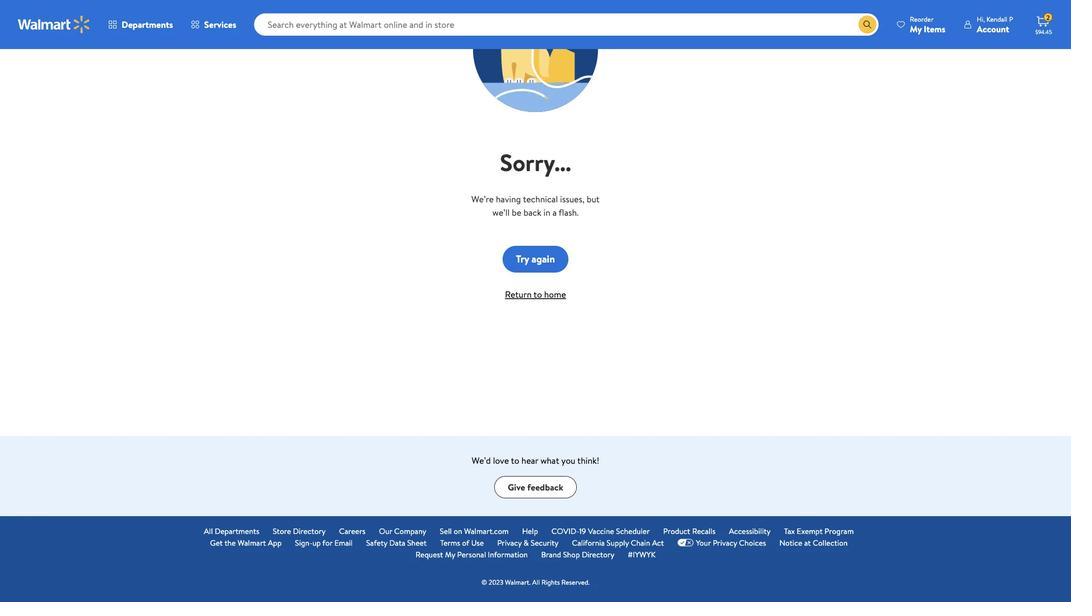 Task type: locate. For each thing, give the bounding box(es) containing it.
product
[[664, 526, 691, 537]]

1 vertical spatial to
[[511, 455, 520, 467]]

accessibility
[[729, 526, 771, 537]]

security
[[531, 538, 559, 549]]

privacy up information
[[498, 538, 522, 549]]

technical
[[523, 193, 558, 205]]

your privacy choices link
[[678, 537, 766, 549]]

$94.45
[[1036, 28, 1053, 35]]

give feedback button
[[495, 477, 577, 499]]

departments button
[[99, 11, 182, 38]]

but
[[587, 193, 600, 205]]

0 horizontal spatial to
[[511, 455, 520, 467]]

kendall
[[987, 14, 1008, 24]]

0 horizontal spatial my
[[445, 549, 456, 560]]

rights
[[542, 578, 560, 588]]

all left rights
[[533, 578, 540, 588]]

chain
[[631, 538, 651, 549]]

departments inside popup button
[[122, 18, 173, 31]]

0 vertical spatial my
[[910, 23, 922, 35]]

think!
[[578, 455, 600, 467]]

we'll
[[493, 207, 510, 219]]

privacy choices icon image
[[678, 539, 694, 547]]

to right love on the bottom of page
[[511, 455, 520, 467]]

1 vertical spatial all
[[533, 578, 540, 588]]

0 horizontal spatial departments
[[122, 18, 173, 31]]

0 vertical spatial all
[[204, 526, 213, 537]]

a
[[553, 207, 557, 219]]

flash.
[[559, 207, 579, 219]]

personal
[[457, 549, 486, 560]]

to left 'home'
[[534, 289, 542, 301]]

1 horizontal spatial directory
[[582, 549, 615, 560]]

help
[[522, 526, 538, 537]]

safety data sheet
[[366, 538, 427, 549]]

2023
[[489, 578, 504, 588]]

1 vertical spatial my
[[445, 549, 456, 560]]

we're having technical issues, but we'll be back in a flash.
[[472, 193, 600, 219]]

get
[[210, 538, 223, 549]]

to
[[534, 289, 542, 301], [511, 455, 520, 467]]

love
[[493, 455, 509, 467]]

program
[[825, 526, 854, 537]]

0 vertical spatial departments
[[122, 18, 173, 31]]

services button
[[182, 11, 245, 38]]

tax exempt program link
[[784, 526, 854, 537]]

#iywyk link
[[628, 549, 656, 561]]

the
[[225, 538, 236, 549]]

we're
[[472, 193, 494, 205]]

sign-up for email
[[295, 538, 353, 549]]

2
[[1047, 13, 1050, 22]]

1 vertical spatial departments
[[215, 526, 260, 537]]

0 horizontal spatial privacy
[[498, 538, 522, 549]]

give
[[508, 482, 525, 494]]

directory down "california"
[[582, 549, 615, 560]]

notice at collection request my personal information
[[416, 538, 848, 560]]

my down terms
[[445, 549, 456, 560]]

terms
[[440, 538, 460, 549]]

1 horizontal spatial departments
[[215, 526, 260, 537]]

0 vertical spatial to
[[534, 289, 542, 301]]

19
[[579, 526, 586, 537]]

sell on walmart.com
[[440, 526, 509, 537]]

privacy right your
[[713, 538, 738, 549]]

directory inside brand shop directory link
[[582, 549, 615, 560]]

directory
[[293, 526, 326, 537], [582, 549, 615, 560]]

my inside reorder my items
[[910, 23, 922, 35]]

2 privacy from the left
[[713, 538, 738, 549]]

directory up sign-
[[293, 526, 326, 537]]

covid-19 vaccine scheduler link
[[552, 526, 650, 537]]

0 vertical spatial directory
[[293, 526, 326, 537]]

0 horizontal spatial directory
[[293, 526, 326, 537]]

safety data sheet link
[[366, 537, 427, 549]]

1 vertical spatial directory
[[582, 549, 615, 560]]

my
[[910, 23, 922, 35], [445, 549, 456, 560]]

0 horizontal spatial all
[[204, 526, 213, 537]]

information
[[488, 549, 528, 560]]

account
[[977, 23, 1010, 35]]

my left items
[[910, 23, 922, 35]]

sign-up for email link
[[295, 537, 353, 549]]

brand
[[541, 549, 561, 560]]

home
[[544, 289, 566, 301]]

© 2023 walmart. all rights reserved.
[[482, 578, 590, 588]]

shop
[[563, 549, 580, 560]]

sell on walmart.com link
[[440, 526, 509, 537]]

1 horizontal spatial my
[[910, 23, 922, 35]]

all up get
[[204, 526, 213, 537]]

choices
[[739, 538, 766, 549]]

1 horizontal spatial privacy
[[713, 538, 738, 549]]

store directory
[[273, 526, 326, 537]]

sorry...
[[500, 146, 571, 179]]

try
[[516, 252, 529, 266]]

1 horizontal spatial all
[[533, 578, 540, 588]]

return to home
[[505, 289, 566, 301]]

on
[[454, 526, 462, 537]]

reorder
[[910, 14, 934, 24]]

in
[[544, 207, 551, 219]]

sign-
[[295, 538, 313, 549]]

app
[[268, 538, 282, 549]]

of
[[462, 538, 470, 549]]

notice at collection link
[[780, 537, 848, 549]]

walmart.
[[505, 578, 531, 588]]

safety
[[366, 538, 388, 549]]

for
[[323, 538, 333, 549]]



Task type: vqa. For each thing, say whether or not it's contained in the screenshot.
How
no



Task type: describe. For each thing, give the bounding box(es) containing it.
brand shop directory
[[541, 549, 615, 560]]

terms of use
[[440, 538, 484, 549]]

directory inside 'store directory' link
[[293, 526, 326, 537]]

hi, kendall p account
[[977, 14, 1014, 35]]

product recalls link
[[664, 526, 716, 537]]

request
[[416, 549, 443, 560]]

request my personal information link
[[416, 549, 528, 561]]

your
[[696, 538, 711, 549]]

tax
[[784, 526, 795, 537]]

all departments link
[[204, 526, 260, 537]]

product recalls
[[664, 526, 716, 537]]

your privacy choices
[[696, 538, 766, 549]]

sheet
[[407, 538, 427, 549]]

our company
[[379, 526, 427, 537]]

walmart.com
[[464, 526, 509, 537]]

return to home link
[[505, 289, 566, 301]]

vaccine
[[588, 526, 614, 537]]

Search search field
[[254, 13, 879, 36]]

california supply chain act
[[572, 538, 664, 549]]

return
[[505, 289, 532, 301]]

p
[[1010, 14, 1014, 24]]

store directory link
[[273, 526, 326, 537]]

california
[[572, 538, 605, 549]]

exempt
[[797, 526, 823, 537]]

try again
[[516, 252, 555, 266]]

#iywyk
[[628, 549, 656, 560]]

walmart
[[238, 538, 266, 549]]

be
[[512, 207, 522, 219]]

careers link
[[339, 526, 366, 537]]

back
[[524, 207, 542, 219]]

give feedback
[[508, 482, 564, 494]]

search icon image
[[863, 20, 872, 29]]

careers
[[339, 526, 366, 537]]

recalls
[[692, 526, 716, 537]]

again
[[532, 252, 555, 266]]

walmart image
[[18, 16, 90, 33]]

notice
[[780, 538, 803, 549]]

what
[[541, 455, 560, 467]]

reorder my items
[[910, 14, 946, 35]]

get the walmart app link
[[210, 537, 282, 549]]

company
[[394, 526, 427, 537]]

collection
[[813, 538, 848, 549]]

feedback
[[528, 482, 564, 494]]

at
[[805, 538, 811, 549]]

my inside "notice at collection request my personal information"
[[445, 549, 456, 560]]

use
[[471, 538, 484, 549]]

Walmart Site-Wide search field
[[254, 13, 879, 36]]

california supply chain act link
[[572, 537, 664, 549]]

1 privacy from the left
[[498, 538, 522, 549]]

hi,
[[977, 14, 985, 24]]

©
[[482, 578, 487, 588]]

issues,
[[560, 193, 585, 205]]

you
[[562, 455, 576, 467]]

covid-
[[552, 526, 580, 537]]

privacy & security link
[[498, 537, 559, 549]]

act
[[652, 538, 664, 549]]

all departments
[[204, 526, 260, 537]]

tax exempt program get the walmart app
[[210, 526, 854, 549]]

covid-19 vaccine scheduler
[[552, 526, 650, 537]]

data
[[390, 538, 406, 549]]

supply
[[607, 538, 629, 549]]

1 horizontal spatial to
[[534, 289, 542, 301]]

up
[[313, 538, 321, 549]]

scheduler
[[616, 526, 650, 537]]

our
[[379, 526, 392, 537]]

sell
[[440, 526, 452, 537]]

brand shop directory link
[[541, 549, 615, 561]]

items
[[924, 23, 946, 35]]

store
[[273, 526, 291, 537]]

reserved.
[[562, 578, 590, 588]]

privacy & security
[[498, 538, 559, 549]]



